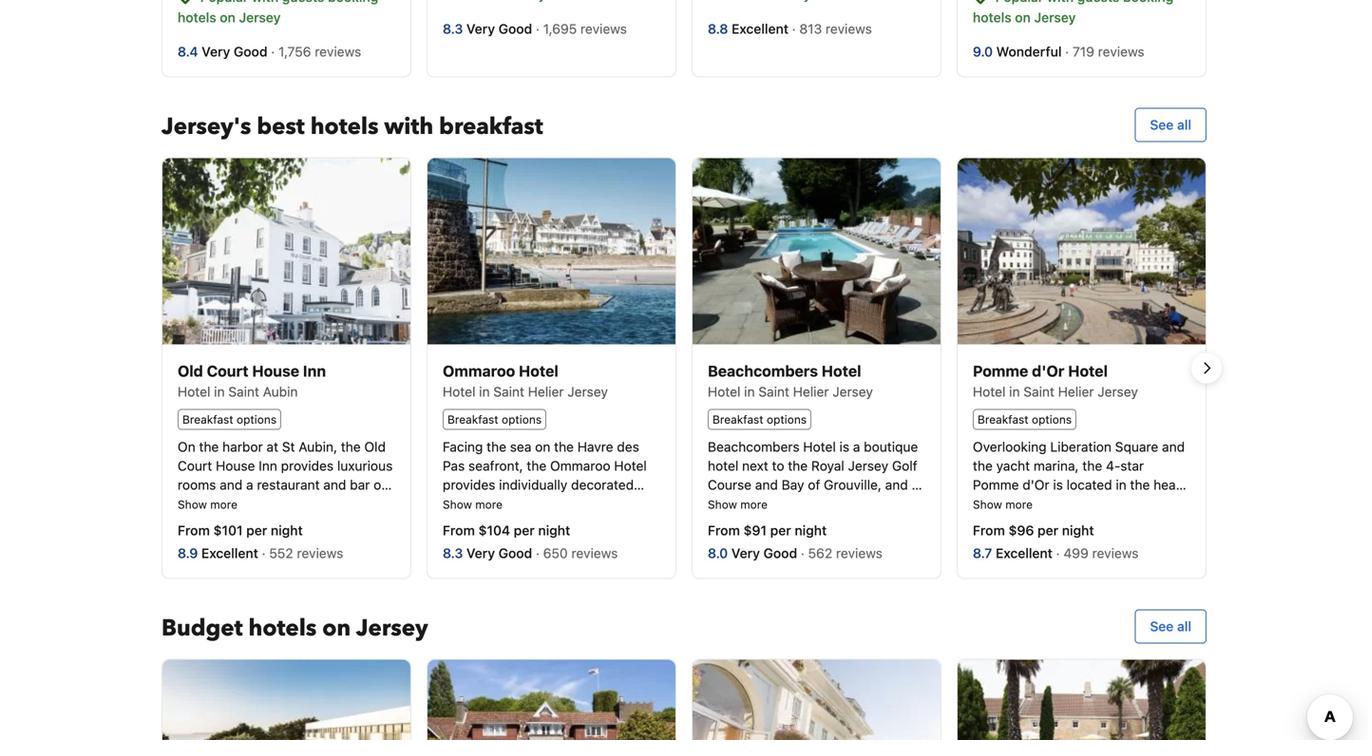 Task type: describe. For each thing, give the bounding box(es) containing it.
hotel
[[708, 458, 739, 474]]

8.8 excellent 813 reviews
[[708, 21, 876, 36]]

provides inside on the harbor at st aubin, the old court house inn provides luxurious rooms and a restaurant and bar on jersey's southern coast.
[[281, 458, 334, 474]]

aubin
[[263, 384, 298, 399]]

more for ommaroo
[[475, 498, 503, 511]]

562
[[808, 546, 833, 561]]

breakfast
[[439, 111, 543, 142]]

d'or inside overlooking liberation square and the yacht marina, the 4-star pomme d'or is located in the heart of jersey. guests can enjoy elegant rooms and free access to the nearby aquadome leisure center.
[[1023, 477, 1050, 493]]

from 499 reviews element
[[1056, 546, 1143, 561]]

more for old
[[210, 498, 238, 511]]

popular for wonderful
[[996, 0, 1044, 5]]

next
[[742, 458, 769, 474]]

views
[[569, 496, 603, 512]]

from 1,695 reviews element
[[536, 21, 631, 36]]

rated wonderful element
[[997, 44, 1065, 59]]

can
[[1083, 496, 1105, 512]]

southern
[[232, 496, 286, 512]]

ommaroo hotel, hotel in saint helier jersey image
[[428, 158, 676, 344]]

popular with guests booking hotels on jersey for 719 reviews
[[973, 0, 1174, 25]]

the left havre
[[554, 439, 574, 455]]

rated excellent element for hotel
[[996, 546, 1056, 561]]

show more for beachcombers
[[708, 498, 768, 511]]

show more button for pomme
[[973, 496, 1033, 512]]

elegant
[[1145, 496, 1190, 512]]

a down golf
[[912, 477, 919, 493]]

old court house inn hotel in saint aubin
[[178, 362, 326, 399]]

facing
[[443, 439, 483, 455]]

the down there on the right bottom of page
[[708, 534, 728, 550]]

square
[[1115, 439, 1159, 455]]

budget
[[162, 613, 243, 644]]

1,756
[[278, 44, 311, 59]]

beachcombers hotel hotel in saint helier jersey
[[708, 362, 873, 399]]

located
[[1067, 477, 1112, 493]]

see all for jersey's best hotels with breakfast
[[1150, 117, 1192, 132]]

more for beachcombers
[[740, 498, 768, 511]]

the up 'seafront,'
[[487, 439, 507, 455]]

good inside from $91 per night 8.0 very good 562 reviews
[[764, 546, 797, 561]]

yacht
[[997, 458, 1030, 474]]

a left bus
[[761, 515, 768, 531]]

jersey's
[[162, 111, 251, 142]]

per for old
[[246, 523, 267, 538]]

show for pomme
[[973, 498, 1002, 511]]

night for beachcombers hotel
[[795, 523, 827, 538]]

court inside on the harbor at st aubin, the old court house inn provides luxurious rooms and a restaurant and bar on jersey's southern coast.
[[178, 458, 212, 474]]

breakfast options for beachcombers
[[713, 413, 807, 426]]

saint inside the old court house inn hotel in saint aubin
[[228, 384, 259, 399]]

wonderful
[[997, 44, 1062, 59]]

next image
[[1195, 357, 1218, 380]]

the up luxurious
[[341, 439, 361, 455]]

with for very good
[[252, 0, 279, 5]]

the left 'yacht'
[[973, 458, 993, 474]]

ommaroo hotel hotel in saint helier jersey
[[443, 362, 608, 399]]

the up located
[[1083, 458, 1103, 474]]

reviews right 1,695
[[581, 21, 627, 36]]

the up the center. in the right of the page
[[1132, 515, 1152, 531]]

show for ommaroo
[[443, 498, 472, 511]]

rooms inside on the harbor at st aubin, the old court house inn provides luxurious rooms and a restaurant and bar on jersey's southern coast.
[[178, 477, 216, 493]]

reef.
[[532, 515, 559, 531]]

scored 9.0 element
[[973, 44, 997, 59]]

options for ommaroo
[[502, 413, 542, 426]]

star
[[1121, 458, 1144, 474]]

access
[[1069, 515, 1112, 531]]

and left "bar"
[[323, 477, 346, 493]]

house inside the old court house inn hotel in saint aubin
[[252, 362, 299, 380]]

hotels right best
[[310, 111, 379, 142]]

650
[[543, 546, 568, 561]]

beachcombers hotel is a boutique hotel next to the royal jersey golf course and bay of grouville, and a few minutes' walk from the beach. there is a bus stop directly outside the property.
[[708, 439, 923, 550]]

1,695
[[543, 21, 577, 36]]

hotel inside the facing the sea on the havre des pas seafront, the ommaroo hotel provides individually decorated rooms and beautiful views of the sea and rocky reef.
[[614, 458, 647, 474]]

saint inside beachcombers hotel hotel in saint helier jersey
[[759, 384, 790, 399]]

reviews right 813 at the top right of page
[[826, 21, 872, 36]]

on up 8.4 very good 1,756 reviews
[[220, 9, 236, 25]]

8.8
[[708, 21, 728, 36]]

1 horizontal spatial with
[[384, 111, 433, 142]]

from
[[821, 496, 849, 512]]

813
[[800, 21, 822, 36]]

night for pomme d'or hotel
[[1062, 523, 1094, 538]]

center.
[[1136, 534, 1181, 550]]

from 562 reviews element
[[801, 546, 886, 561]]

from for pomme
[[973, 523, 1005, 538]]

night for ommaroo hotel
[[538, 523, 570, 538]]

popular with guests booking hotels on jersey for 1,756 reviews
[[178, 0, 378, 25]]

of inside the facing the sea on the havre des pas seafront, the ommaroo hotel provides individually decorated rooms and beautiful views of the sea and rocky reef.
[[607, 496, 619, 512]]

leisure
[[1088, 534, 1133, 550]]

guests
[[1036, 496, 1079, 512]]

8.7
[[973, 546, 992, 561]]

beautiful
[[511, 496, 565, 512]]

scored 8.7 element
[[973, 546, 996, 561]]

4-
[[1106, 458, 1121, 474]]

is inside overlooking liberation square and the yacht marina, the 4-star pomme d'or is located in the heart of jersey. guests can enjoy elegant rooms and free access to the nearby aquadome leisure center.
[[1053, 477, 1063, 493]]

scored 8.9 element
[[178, 546, 201, 561]]

beachcombers for beachcombers hotel hotel in saint helier jersey
[[708, 362, 818, 380]]

beachcombers hotel, hotel in saint helier jersey image
[[693, 158, 941, 344]]

d'or inside pomme d'or hotel hotel in saint helier jersey
[[1032, 362, 1065, 380]]

free
[[1042, 515, 1066, 531]]

bar
[[350, 477, 370, 493]]

grouville,
[[824, 477, 882, 493]]

at
[[267, 439, 278, 455]]

in inside beachcombers hotel hotel in saint helier jersey
[[744, 384, 755, 399]]

very right 8.4 on the left top
[[202, 44, 230, 59]]

breakfast for ommaroo
[[448, 413, 499, 426]]

rated very good element for 650 reviews
[[467, 546, 536, 561]]

and up southern
[[220, 477, 243, 493]]

house inside on the harbor at st aubin, the old court house inn provides luxurious rooms and a restaurant and bar on jersey's southern coast.
[[216, 458, 255, 474]]

popular for very
[[200, 0, 248, 5]]

restaurant
[[257, 477, 320, 493]]

8.3 inside from $104 per night 8.3 very good 650 reviews
[[443, 546, 463, 561]]

st
[[282, 439, 295, 455]]

on
[[178, 439, 195, 455]]

and right square
[[1162, 439, 1185, 455]]

pomme d'or hotel hotel in saint helier jersey
[[973, 362, 1138, 399]]

from $101 per night 8.9 excellent 552 reviews
[[178, 523, 347, 561]]

$91
[[744, 523, 767, 538]]

luxurious
[[337, 458, 393, 474]]

helier for beachcombers
[[793, 384, 829, 399]]

overlooking
[[973, 439, 1047, 455]]

see all for budget hotels on jersey
[[1150, 619, 1192, 634]]

the down star
[[1130, 477, 1150, 493]]

hotels up scored 9.0 'element'
[[973, 9, 1012, 25]]

booking for 9.0 wonderful 719 reviews
[[1123, 0, 1174, 5]]

very inside from $91 per night 8.0 very good 562 reviews
[[732, 546, 760, 561]]

old inside on the harbor at st aubin, the old court house inn provides luxurious rooms and a restaurant and bar on jersey's southern coast.
[[364, 439, 386, 455]]

night for old court house inn
[[271, 523, 303, 538]]

breakfast options for old
[[182, 413, 277, 426]]

guests for reviews
[[1077, 0, 1120, 5]]

the up individually
[[527, 458, 547, 474]]

9.0 wonderful 719 reviews
[[973, 44, 1148, 59]]

good left 1,695
[[499, 21, 532, 36]]

helier for ommaroo
[[528, 384, 564, 399]]

show more button for ommaroo
[[443, 496, 503, 512]]

of inside overlooking liberation square and the yacht marina, the 4-star pomme d'or is located in the heart of jersey. guests can enjoy elegant rooms and free access to the nearby aquadome leisure center.
[[973, 496, 985, 512]]

individually
[[499, 477, 568, 493]]

from 1,756 reviews element
[[271, 44, 365, 59]]

minutes'
[[734, 496, 786, 512]]

8.4
[[178, 44, 198, 59]]

scored 8.0 element
[[708, 546, 732, 561]]

enjoy
[[1108, 496, 1141, 512]]

options for old
[[237, 413, 277, 426]]

jersey.
[[989, 496, 1032, 512]]

and up 'beach.'
[[885, 477, 908, 493]]

budget hotels on jersey
[[162, 613, 428, 644]]

rated very good element for 1,695 reviews
[[467, 21, 536, 36]]

beachcombers for beachcombers hotel is a boutique hotel next to the royal jersey golf course and bay of grouville, and a few minutes' walk from the beach. there is a bus stop directly outside the property.
[[708, 439, 800, 455]]

beach.
[[876, 496, 918, 512]]

show more button for beachcombers
[[708, 496, 768, 512]]

0 vertical spatial sea
[[510, 439, 532, 455]]

directly
[[828, 515, 874, 531]]

8.9
[[178, 546, 198, 561]]

best
[[257, 111, 305, 142]]

in inside ommaroo hotel hotel in saint helier jersey
[[479, 384, 490, 399]]

reviews right the 1,756
[[315, 44, 361, 59]]

719
[[1073, 44, 1095, 59]]

saint inside pomme d'or hotel hotel in saint helier jersey
[[1024, 384, 1055, 399]]

a inside on the harbor at st aubin, the old court house inn provides luxurious rooms and a restaurant and bar on jersey's southern coast.
[[246, 477, 253, 493]]

very left 1,695
[[467, 21, 495, 36]]

8.3 very good 1,695 reviews
[[443, 21, 631, 36]]

havre
[[578, 439, 613, 455]]

reviews right 719
[[1098, 44, 1145, 59]]

jersey's best hotels with breakfast
[[162, 111, 543, 142]]

rated very good element for 1,756 reviews
[[202, 44, 271, 59]]

show for old
[[178, 498, 207, 511]]

with for wonderful
[[1047, 0, 1074, 5]]

aquadome
[[1019, 534, 1085, 550]]

to inside beachcombers hotel is a boutique hotel next to the royal jersey golf course and bay of grouville, and a few minutes' walk from the beach. there is a bus stop directly outside the property.
[[772, 458, 784, 474]]

liberation
[[1050, 439, 1112, 455]]

show more for pomme
[[973, 498, 1033, 511]]

decorated
[[571, 477, 634, 493]]

see for jersey's best hotels with breakfast
[[1150, 117, 1174, 132]]

bus
[[772, 515, 794, 531]]

and up rocky
[[485, 496, 508, 512]]

few
[[708, 496, 730, 512]]

jersey inside ommaroo hotel hotel in saint helier jersey
[[568, 384, 608, 399]]

rocky
[[494, 515, 528, 531]]

and down jersey.
[[1015, 515, 1038, 531]]

facing the sea on the havre des pas seafront, the ommaroo hotel provides individually decorated rooms and beautiful views of the sea and rocky reef.
[[443, 439, 647, 531]]

court inside the old court house inn hotel in saint aubin
[[207, 362, 249, 380]]

coast.
[[290, 496, 327, 512]]

golf
[[892, 458, 918, 474]]

$104
[[479, 523, 510, 538]]

booking for 8.4 very good 1,756 reviews
[[328, 0, 378, 5]]

property.
[[731, 534, 787, 550]]

helier inside pomme d'or hotel hotel in saint helier jersey
[[1058, 384, 1094, 399]]

excellent for hotel
[[996, 546, 1053, 561]]

overlooking liberation square and the yacht marina, the 4-star pomme d'or is located in the heart of jersey. guests can enjoy elegant rooms and free access to the nearby aquadome leisure center.
[[973, 439, 1190, 550]]

breakfast for beachcombers
[[713, 413, 764, 426]]

and left rocky
[[468, 515, 491, 531]]

breakfast options for ommaroo
[[448, 413, 542, 426]]

bay
[[782, 477, 804, 493]]

stop
[[798, 515, 825, 531]]



Task type: locate. For each thing, give the bounding box(es) containing it.
2 horizontal spatial of
[[973, 496, 985, 512]]

0 vertical spatial all
[[1177, 117, 1192, 132]]

good left the 1,756
[[234, 44, 268, 59]]

night
[[271, 523, 303, 538], [538, 523, 570, 538], [795, 523, 827, 538], [1062, 523, 1094, 538]]

2 from from the left
[[443, 523, 475, 538]]

3 night from the left
[[795, 523, 827, 538]]

rated excellent element down $96
[[996, 546, 1056, 561]]

walk
[[790, 496, 817, 512]]

0 horizontal spatial of
[[607, 496, 619, 512]]

beachcombers
[[708, 362, 818, 380], [708, 439, 800, 455]]

3 show more button from the left
[[708, 496, 768, 512]]

3 show from the left
[[708, 498, 737, 511]]

excellent down $96
[[996, 546, 1053, 561]]

0 horizontal spatial with
[[252, 0, 279, 5]]

pomme
[[973, 362, 1029, 380], [973, 477, 1019, 493]]

0 horizontal spatial sea
[[443, 515, 464, 531]]

saint up overlooking
[[1024, 384, 1055, 399]]

1 horizontal spatial sea
[[510, 439, 532, 455]]

0 vertical spatial court
[[207, 362, 249, 380]]

options down pomme d'or hotel hotel in saint helier jersey
[[1032, 413, 1072, 426]]

court
[[207, 362, 249, 380], [178, 458, 212, 474]]

552
[[269, 546, 293, 561]]

is up guests
[[1053, 477, 1063, 493]]

1 8.3 from the top
[[443, 21, 463, 36]]

helier
[[528, 384, 564, 399], [793, 384, 829, 399], [1058, 384, 1094, 399]]

2 scored 8.3 element from the top
[[443, 546, 467, 561]]

from up scored 8.7 element
[[973, 523, 1005, 538]]

3 helier from the left
[[1058, 384, 1094, 399]]

1 from from the left
[[178, 523, 210, 538]]

breakfast up on
[[182, 413, 233, 426]]

with
[[252, 0, 279, 5], [1047, 0, 1074, 5], [384, 111, 433, 142]]

3 from from the left
[[708, 523, 740, 538]]

reviews right 650
[[572, 546, 618, 561]]

8.0
[[708, 546, 728, 561]]

excellent
[[732, 21, 789, 36], [201, 546, 258, 561], [996, 546, 1053, 561]]

ommaroo
[[443, 362, 515, 380], [550, 458, 611, 474]]

4 from from the left
[[973, 523, 1005, 538]]

hotel inside the old court house inn hotel in saint aubin
[[178, 384, 210, 399]]

excellent for inn
[[201, 546, 258, 561]]

4 more from the left
[[1006, 498, 1033, 511]]

excellent inside from $96 per night 8.7 excellent 499 reviews
[[996, 546, 1053, 561]]

from inside from $91 per night 8.0 very good 562 reviews
[[708, 523, 740, 538]]

1 vertical spatial court
[[178, 458, 212, 474]]

2 vertical spatial is
[[747, 515, 757, 531]]

breakfast up facing
[[448, 413, 499, 426]]

1 horizontal spatial is
[[840, 439, 850, 455]]

guests for 1,756
[[282, 0, 324, 5]]

on the harbor at st aubin, the old court house inn provides luxurious rooms and a restaurant and bar on jersey's southern coast.
[[178, 439, 393, 512]]

provides inside the facing the sea on the havre des pas seafront, the ommaroo hotel provides individually decorated rooms and beautiful views of the sea and rocky reef.
[[443, 477, 496, 493]]

helier inside beachcombers hotel hotel in saint helier jersey
[[793, 384, 829, 399]]

from
[[178, 523, 210, 538], [443, 523, 475, 538], [708, 523, 740, 538], [973, 523, 1005, 538]]

2 show more button from the left
[[443, 496, 503, 512]]

0 vertical spatial 8.3
[[443, 21, 463, 36]]

2 see all from the top
[[1150, 619, 1192, 634]]

1 horizontal spatial of
[[808, 477, 820, 493]]

jersey's best hotels with breakfast region
[[146, 157, 1222, 579]]

0 vertical spatial ommaroo
[[443, 362, 515, 380]]

helier inside ommaroo hotel hotel in saint helier jersey
[[528, 384, 564, 399]]

in inside overlooking liberation square and the yacht marina, the 4-star pomme d'or is located in the heart of jersey. guests can enjoy elegant rooms and free access to the nearby aquadome leisure center.
[[1116, 477, 1127, 493]]

from $96 per night 8.7 excellent 499 reviews
[[973, 523, 1143, 561]]

on
[[220, 9, 236, 25], [1015, 9, 1031, 25], [535, 439, 551, 455], [374, 477, 389, 493], [322, 613, 351, 644]]

outside
[[878, 515, 923, 531]]

1 pomme from the top
[[973, 362, 1029, 380]]

1 horizontal spatial excellent
[[732, 21, 789, 36]]

more up $101
[[210, 498, 238, 511]]

rooms inside the facing the sea on the havre des pas seafront, the ommaroo hotel provides individually decorated rooms and beautiful views of the sea and rocky reef.
[[443, 496, 481, 512]]

1 night from the left
[[271, 523, 303, 538]]

0 horizontal spatial ommaroo
[[443, 362, 515, 380]]

show more button
[[178, 496, 238, 512], [443, 496, 503, 512], [708, 496, 768, 512], [973, 496, 1033, 512]]

to right "next"
[[772, 458, 784, 474]]

see all
[[1150, 117, 1192, 132], [1150, 619, 1192, 634]]

1 popular from the left
[[200, 0, 248, 5]]

rooms up nearby
[[973, 515, 1012, 531]]

more up '$104'
[[475, 498, 503, 511]]

in up overlooking
[[1009, 384, 1020, 399]]

4 night from the left
[[1062, 523, 1094, 538]]

with left breakfast
[[384, 111, 433, 142]]

$96
[[1009, 523, 1034, 538]]

2 all from the top
[[1177, 619, 1192, 634]]

0 vertical spatial pomme
[[973, 362, 1029, 380]]

reviews down directly
[[836, 546, 883, 561]]

show more up $101
[[178, 498, 238, 511]]

jersey inside beachcombers hotel hotel in saint helier jersey
[[833, 384, 873, 399]]

popular up wonderful at the top right
[[996, 0, 1044, 5]]

1 horizontal spatial inn
[[303, 362, 326, 380]]

hotels up "scored 8.4" element
[[178, 9, 216, 25]]

options for pomme
[[1032, 413, 1072, 426]]

2 night from the left
[[538, 523, 570, 538]]

per
[[246, 523, 267, 538], [514, 523, 535, 538], [770, 523, 791, 538], [1038, 523, 1059, 538]]

helier up the facing the sea on the havre des pas seafront, the ommaroo hotel provides individually decorated rooms and beautiful views of the sea and rocky reef.
[[528, 384, 564, 399]]

3 more from the left
[[740, 498, 768, 511]]

breakfast
[[182, 413, 233, 426], [448, 413, 499, 426], [713, 413, 764, 426], [978, 413, 1029, 426]]

8.3
[[443, 21, 463, 36], [443, 546, 463, 561]]

2 show more from the left
[[443, 498, 503, 511]]

0 vertical spatial rooms
[[178, 477, 216, 493]]

royal
[[812, 458, 845, 474]]

beachcombers inside beachcombers hotel hotel in saint helier jersey
[[708, 362, 818, 380]]

1 horizontal spatial guests
[[1077, 0, 1120, 5]]

hotel
[[519, 362, 559, 380], [822, 362, 862, 380], [1068, 362, 1108, 380], [178, 384, 210, 399], [443, 384, 476, 399], [708, 384, 741, 399], [973, 384, 1006, 399], [803, 439, 836, 455], [614, 458, 647, 474]]

inn up aubin,
[[303, 362, 326, 380]]

show up there on the right bottom of page
[[708, 498, 737, 511]]

guests up from 719 reviews element
[[1077, 0, 1120, 5]]

from for beachcombers
[[708, 523, 740, 538]]

2 horizontal spatial helier
[[1058, 384, 1094, 399]]

is up property.
[[747, 515, 757, 531]]

scored 8.8 element
[[708, 21, 732, 36]]

breakfast options
[[182, 413, 277, 426], [448, 413, 542, 426], [713, 413, 807, 426], [978, 413, 1072, 426]]

pomme up jersey.
[[973, 477, 1019, 493]]

options
[[237, 413, 277, 426], [502, 413, 542, 426], [767, 413, 807, 426], [1032, 413, 1072, 426]]

in inside the old court house inn hotel in saint aubin
[[214, 384, 225, 399]]

from inside from $96 per night 8.7 excellent 499 reviews
[[973, 523, 1005, 538]]

0 horizontal spatial booking
[[328, 0, 378, 5]]

course
[[708, 477, 752, 493]]

0 horizontal spatial helier
[[528, 384, 564, 399]]

4 saint from the left
[[1024, 384, 1055, 399]]

night inside from $91 per night 8.0 very good 562 reviews
[[795, 523, 827, 538]]

2 saint from the left
[[494, 384, 525, 399]]

the right on
[[199, 439, 219, 455]]

1 horizontal spatial popular
[[996, 0, 1044, 5]]

show more for ommaroo
[[443, 498, 503, 511]]

from 650 reviews element
[[536, 546, 622, 561]]

nearby
[[973, 534, 1015, 550]]

jersey inside pomme d'or hotel hotel in saint helier jersey
[[1098, 384, 1138, 399]]

1 horizontal spatial ommaroo
[[550, 458, 611, 474]]

3 show more from the left
[[708, 498, 768, 511]]

harbor
[[222, 439, 263, 455]]

beachcombers inside beachcombers hotel is a boutique hotel next to the royal jersey golf course and bay of grouville, and a few minutes' walk from the beach. there is a bus stop directly outside the property.
[[708, 439, 800, 455]]

1 helier from the left
[[528, 384, 564, 399]]

3 breakfast from the left
[[713, 413, 764, 426]]

pomme inside pomme d'or hotel hotel in saint helier jersey
[[973, 362, 1029, 380]]

0 horizontal spatial rooms
[[178, 477, 216, 493]]

seafront,
[[469, 458, 523, 474]]

0 vertical spatial to
[[772, 458, 784, 474]]

house up the aubin
[[252, 362, 299, 380]]

show more button up $96
[[973, 496, 1033, 512]]

rated excellent element for inn
[[201, 546, 262, 561]]

night up the "562" on the bottom of the page
[[795, 523, 827, 538]]

the up bay
[[788, 458, 808, 474]]

rated excellent element
[[732, 21, 792, 36], [201, 546, 262, 561], [996, 546, 1056, 561]]

2 breakfast options from the left
[[448, 413, 542, 426]]

more
[[210, 498, 238, 511], [475, 498, 503, 511], [740, 498, 768, 511], [1006, 498, 1033, 511]]

good inside from $104 per night 8.3 very good 650 reviews
[[499, 546, 532, 561]]

des
[[617, 439, 639, 455]]

2 horizontal spatial is
[[1053, 477, 1063, 493]]

4 breakfast from the left
[[978, 413, 1029, 426]]

hotel inside beachcombers hotel is a boutique hotel next to the royal jersey golf course and bay of grouville, and a few minutes' walk from the beach. there is a bus stop directly outside the property.
[[803, 439, 836, 455]]

rooms inside overlooking liberation square and the yacht marina, the 4-star pomme d'or is located in the heart of jersey. guests can enjoy elegant rooms and free access to the nearby aquadome leisure center.
[[973, 515, 1012, 531]]

0 vertical spatial inn
[[303, 362, 326, 380]]

jersey inside beachcombers hotel is a boutique hotel next to the royal jersey golf course and bay of grouville, and a few minutes' walk from the beach. there is a bus stop directly outside the property.
[[848, 458, 889, 474]]

0 horizontal spatial excellent
[[201, 546, 258, 561]]

pomme d'or hotel, hotel in saint helier jersey image
[[958, 158, 1206, 344]]

helier up royal
[[793, 384, 829, 399]]

per for pomme
[[1038, 523, 1059, 538]]

boutique
[[864, 439, 918, 455]]

from up scored 8.9 element
[[178, 523, 210, 538]]

1 options from the left
[[237, 413, 277, 426]]

1 show from the left
[[178, 498, 207, 511]]

0 vertical spatial scored 8.3 element
[[443, 21, 467, 36]]

heart
[[1154, 477, 1186, 493]]

saint inside ommaroo hotel hotel in saint helier jersey
[[494, 384, 525, 399]]

on inside on the harbor at st aubin, the old court house inn provides luxurious rooms and a restaurant and bar on jersey's southern coast.
[[374, 477, 389, 493]]

1 saint from the left
[[228, 384, 259, 399]]

from for old
[[178, 523, 210, 538]]

1 vertical spatial rooms
[[443, 496, 481, 512]]

of
[[808, 477, 820, 493], [607, 496, 619, 512], [973, 496, 985, 512]]

very inside from $104 per night 8.3 very good 650 reviews
[[467, 546, 495, 561]]

1 vertical spatial house
[[216, 458, 255, 474]]

0 horizontal spatial inn
[[259, 458, 277, 474]]

1 more from the left
[[210, 498, 238, 511]]

d'or
[[1032, 362, 1065, 380], [1023, 477, 1050, 493]]

more up $96
[[1006, 498, 1033, 511]]

0 vertical spatial beachcombers
[[708, 362, 818, 380]]

from up scored 8.0 element
[[708, 523, 740, 538]]

popular
[[200, 0, 248, 5], [996, 0, 1044, 5]]

2 horizontal spatial with
[[1047, 0, 1074, 5]]

per for beachcombers
[[770, 523, 791, 538]]

0 vertical spatial is
[[840, 439, 850, 455]]

breakfast for pomme
[[978, 413, 1029, 426]]

reviews inside from $101 per night 8.9 excellent 552 reviews
[[297, 546, 343, 561]]

popular with guests booking hotels on jersey
[[178, 0, 378, 25], [973, 0, 1174, 25]]

from $91 per night 8.0 very good 562 reviews
[[708, 523, 886, 561]]

0 horizontal spatial old
[[178, 362, 203, 380]]

booking up from 719 reviews element
[[1123, 0, 1174, 5]]

in up facing
[[479, 384, 490, 399]]

8.4 very good 1,756 reviews
[[178, 44, 365, 59]]

2 beachcombers from the top
[[708, 439, 800, 455]]

with up 8.4 very good 1,756 reviews
[[252, 0, 279, 5]]

1 see from the top
[[1150, 117, 1174, 132]]

4 options from the left
[[1032, 413, 1072, 426]]

3 per from the left
[[770, 523, 791, 538]]

see
[[1150, 117, 1174, 132], [1150, 619, 1174, 634]]

1 vertical spatial see all
[[1150, 619, 1192, 634]]

per inside from $104 per night 8.3 very good 650 reviews
[[514, 523, 535, 538]]

2 8.3 from the top
[[443, 546, 463, 561]]

excellent right 8.8
[[732, 21, 789, 36]]

from 719 reviews element
[[1065, 44, 1148, 59]]

reviews inside from $91 per night 8.0 very good 562 reviews
[[836, 546, 883, 561]]

pas
[[443, 458, 465, 474]]

1 horizontal spatial to
[[1116, 515, 1128, 531]]

show down pas
[[443, 498, 472, 511]]

2 popular from the left
[[996, 0, 1044, 5]]

1 horizontal spatial helier
[[793, 384, 829, 399]]

1 show more from the left
[[178, 498, 238, 511]]

1 horizontal spatial booking
[[1123, 0, 1174, 5]]

in
[[214, 384, 225, 399], [479, 384, 490, 399], [744, 384, 755, 399], [1009, 384, 1020, 399], [1116, 477, 1127, 493]]

2 popular with guests booking hotels on jersey from the left
[[973, 0, 1174, 25]]

0 vertical spatial see all
[[1150, 117, 1192, 132]]

helier up "liberation" in the right of the page
[[1058, 384, 1094, 399]]

rooms up jersey's
[[178, 477, 216, 493]]

night up 499
[[1062, 523, 1094, 538]]

show for beachcombers
[[708, 498, 737, 511]]

house down harbor
[[216, 458, 255, 474]]

night up 552
[[271, 523, 303, 538]]

9.0
[[973, 44, 993, 59]]

show more down the course
[[708, 498, 768, 511]]

show more
[[178, 498, 238, 511], [443, 498, 503, 511], [708, 498, 768, 511], [973, 498, 1033, 511]]

0 horizontal spatial guests
[[282, 0, 324, 5]]

scored 8.3 element
[[443, 21, 467, 36], [443, 546, 467, 561]]

pomme inside overlooking liberation square and the yacht marina, the 4-star pomme d'or is located in the heart of jersey. guests can enjoy elegant rooms and free access to the nearby aquadome leisure center.
[[973, 477, 1019, 493]]

1 beachcombers from the top
[[708, 362, 818, 380]]

good down bus
[[764, 546, 797, 561]]

breakfast options for pomme
[[978, 413, 1072, 426]]

1 vertical spatial to
[[1116, 515, 1128, 531]]

4 show more from the left
[[973, 498, 1033, 511]]

2 show from the left
[[443, 498, 472, 511]]

reviews inside from $96 per night 8.7 excellent 499 reviews
[[1092, 546, 1139, 561]]

$101
[[213, 523, 243, 538]]

to inside overlooking liberation square and the yacht marina, the 4-star pomme d'or is located in the heart of jersey. guests can enjoy elegant rooms and free access to the nearby aquadome leisure center.
[[1116, 515, 1128, 531]]

ommaroo inside the facing the sea on the havre des pas seafront, the ommaroo hotel provides individually decorated rooms and beautiful views of the sea and rocky reef.
[[550, 458, 611, 474]]

rated very good element right 8.4 on the left top
[[202, 44, 271, 59]]

1 vertical spatial beachcombers
[[708, 439, 800, 455]]

ommaroo inside ommaroo hotel hotel in saint helier jersey
[[443, 362, 515, 380]]

scored 8.4 element
[[178, 44, 202, 59]]

on up wonderful at the top right
[[1015, 9, 1031, 25]]

from 813 reviews element
[[792, 21, 876, 36]]

0 vertical spatial old
[[178, 362, 203, 380]]

saint
[[228, 384, 259, 399], [494, 384, 525, 399], [759, 384, 790, 399], [1024, 384, 1055, 399]]

2 guests from the left
[[1077, 0, 1120, 5]]

breakfast up hotel
[[713, 413, 764, 426]]

rated very good element
[[467, 21, 536, 36], [202, 44, 271, 59], [467, 546, 536, 561], [732, 546, 801, 561]]

from for ommaroo
[[443, 523, 475, 538]]

guests
[[282, 0, 324, 5], [1077, 0, 1120, 5]]

very down $91
[[732, 546, 760, 561]]

booking up from 1,756 reviews element
[[328, 0, 378, 5]]

0 horizontal spatial to
[[772, 458, 784, 474]]

night inside from $96 per night 8.7 excellent 499 reviews
[[1062, 523, 1094, 538]]

hotels
[[178, 9, 216, 25], [973, 9, 1012, 25], [310, 111, 379, 142], [249, 613, 317, 644]]

1 vertical spatial scored 8.3 element
[[443, 546, 467, 561]]

popular up "scored 8.4" element
[[200, 0, 248, 5]]

2 horizontal spatial rated excellent element
[[996, 546, 1056, 561]]

rated very good element down '$104'
[[467, 546, 536, 561]]

court down on
[[178, 458, 212, 474]]

1 vertical spatial d'or
[[1023, 477, 1050, 493]]

2 vertical spatial rooms
[[973, 515, 1012, 531]]

per right '$104'
[[514, 523, 535, 538]]

0 horizontal spatial provides
[[281, 458, 334, 474]]

1 horizontal spatial old
[[364, 439, 386, 455]]

0 horizontal spatial popular
[[200, 0, 248, 5]]

per for ommaroo
[[514, 523, 535, 538]]

1 guests from the left
[[282, 0, 324, 5]]

the down decorated
[[623, 496, 642, 512]]

d'or down marina,
[[1023, 477, 1050, 493]]

from inside from $104 per night 8.3 very good 650 reviews
[[443, 523, 475, 538]]

saint up "next"
[[759, 384, 790, 399]]

2 breakfast from the left
[[448, 413, 499, 426]]

d'or up "liberation" in the right of the page
[[1032, 362, 1065, 380]]

popular with guests booking hotels on jersey up 8.4 very good 1,756 reviews
[[178, 0, 378, 25]]

per inside from $96 per night 8.7 excellent 499 reviews
[[1038, 523, 1059, 538]]

1 breakfast options from the left
[[182, 413, 277, 426]]

1 vertical spatial is
[[1053, 477, 1063, 493]]

provides
[[281, 458, 334, 474], [443, 477, 496, 493]]

hotels down 552
[[249, 613, 317, 644]]

old court house inn, hotel in saint aubin image
[[163, 158, 411, 344]]

more for pomme
[[1006, 498, 1033, 511]]

excellent down $101
[[201, 546, 258, 561]]

show up nearby
[[973, 498, 1002, 511]]

a left the boutique
[[853, 439, 860, 455]]

per right $96
[[1038, 523, 1059, 538]]

old up luxurious
[[364, 439, 386, 455]]

2 helier from the left
[[793, 384, 829, 399]]

2 more from the left
[[475, 498, 503, 511]]

rated excellent element down $101
[[201, 546, 262, 561]]

1 horizontal spatial rated excellent element
[[732, 21, 792, 36]]

1 horizontal spatial rooms
[[443, 496, 481, 512]]

is up royal
[[840, 439, 850, 455]]

1 vertical spatial ommaroo
[[550, 458, 611, 474]]

2 horizontal spatial excellent
[[996, 546, 1053, 561]]

1 horizontal spatial popular with guests booking hotels on jersey
[[973, 0, 1174, 25]]

ommaroo down havre
[[550, 458, 611, 474]]

4 show from the left
[[973, 498, 1002, 511]]

2 horizontal spatial rooms
[[973, 515, 1012, 531]]

good
[[499, 21, 532, 36], [234, 44, 268, 59], [499, 546, 532, 561], [764, 546, 797, 561]]

499
[[1064, 546, 1089, 561]]

4 show more button from the left
[[973, 496, 1033, 512]]

1 all from the top
[[1177, 117, 1192, 132]]

3 breakfast options from the left
[[713, 413, 807, 426]]

court up harbor
[[207, 362, 249, 380]]

of inside beachcombers hotel is a boutique hotel next to the royal jersey golf course and bay of grouville, and a few minutes' walk from the beach. there is a bus stop directly outside the property.
[[808, 477, 820, 493]]

excellent inside from $101 per night 8.9 excellent 552 reviews
[[201, 546, 258, 561]]

options for beachcombers
[[767, 413, 807, 426]]

there
[[708, 515, 744, 531]]

from 552 reviews element
[[262, 546, 347, 561]]

2 see from the top
[[1150, 619, 1174, 634]]

1 vertical spatial see
[[1150, 619, 1174, 634]]

3 options from the left
[[767, 413, 807, 426]]

1 show more button from the left
[[178, 496, 238, 512]]

2 per from the left
[[514, 523, 535, 538]]

1 breakfast from the left
[[182, 413, 233, 426]]

all for budget hotels on jersey
[[1177, 619, 1192, 634]]

and up minutes'
[[755, 477, 778, 493]]

very down '$104'
[[467, 546, 495, 561]]

1 vertical spatial provides
[[443, 477, 496, 493]]

from left '$104'
[[443, 523, 475, 538]]

from $104 per night 8.3 very good 650 reviews
[[443, 523, 622, 561]]

show more button down the course
[[708, 496, 768, 512]]

breakfast options up "next"
[[713, 413, 807, 426]]

2 options from the left
[[502, 413, 542, 426]]

from inside from $101 per night 8.9 excellent 552 reviews
[[178, 523, 210, 538]]

1 per from the left
[[246, 523, 267, 538]]

inn inside the old court house inn hotel in saint aubin
[[303, 362, 326, 380]]

1 vertical spatial old
[[364, 439, 386, 455]]

1 booking from the left
[[328, 0, 378, 5]]

0 horizontal spatial is
[[747, 515, 757, 531]]

1 vertical spatial 8.3
[[443, 546, 463, 561]]

to
[[772, 458, 784, 474], [1116, 515, 1128, 531]]

see for budget hotels on jersey
[[1150, 619, 1174, 634]]

inn inside on the harbor at st aubin, the old court house inn provides luxurious rooms and a restaurant and bar on jersey's southern coast.
[[259, 458, 277, 474]]

1 popular with guests booking hotels on jersey from the left
[[178, 0, 378, 25]]

scored 8.3 element for 650 reviews
[[443, 546, 467, 561]]

1 vertical spatial pomme
[[973, 477, 1019, 493]]

jersey's
[[178, 496, 228, 512]]

the down grouville,
[[853, 496, 873, 512]]

0 vertical spatial house
[[252, 362, 299, 380]]

1 vertical spatial sea
[[443, 515, 464, 531]]

house
[[252, 362, 299, 380], [216, 458, 255, 474]]

night inside from $101 per night 8.9 excellent 552 reviews
[[271, 523, 303, 538]]

on inside the facing the sea on the havre des pas seafront, the ommaroo hotel provides individually decorated rooms and beautiful views of the sea and rocky reef.
[[535, 439, 551, 455]]

marina,
[[1034, 458, 1079, 474]]

inn down at
[[259, 458, 277, 474]]

breakfast up overlooking
[[978, 413, 1029, 426]]

1 vertical spatial inn
[[259, 458, 277, 474]]

jersey
[[239, 9, 281, 25], [1034, 9, 1076, 25], [568, 384, 608, 399], [833, 384, 873, 399], [1098, 384, 1138, 399], [848, 458, 889, 474], [356, 613, 428, 644]]

2 booking from the left
[[1123, 0, 1174, 5]]

4 breakfast options from the left
[[978, 413, 1072, 426]]

reviews inside from $104 per night 8.3 very good 650 reviews
[[572, 546, 618, 561]]

breakfast options up overlooking
[[978, 413, 1072, 426]]

options down beachcombers hotel hotel in saint helier jersey
[[767, 413, 807, 426]]

scored 8.3 element for 1,695 reviews
[[443, 21, 467, 36]]

0 vertical spatial see
[[1150, 117, 1174, 132]]

is
[[840, 439, 850, 455], [1053, 477, 1063, 493], [747, 515, 757, 531]]

breakfast for old
[[182, 413, 233, 426]]

all for jersey's best hotels with breakfast
[[1177, 117, 1192, 132]]

in inside pomme d'or hotel hotel in saint helier jersey
[[1009, 384, 1020, 399]]

1 vertical spatial all
[[1177, 619, 1192, 634]]

0 horizontal spatial popular with guests booking hotels on jersey
[[178, 0, 378, 25]]

to down enjoy
[[1116, 515, 1128, 531]]

4 per from the left
[[1038, 523, 1059, 538]]

on down from 552 reviews element
[[322, 613, 351, 644]]

1 see all from the top
[[1150, 117, 1192, 132]]

per down southern
[[246, 523, 267, 538]]

3 saint from the left
[[759, 384, 790, 399]]

with up 9.0 wonderful 719 reviews
[[1047, 0, 1074, 5]]

old inside the old court house inn hotel in saint aubin
[[178, 362, 203, 380]]

per inside from $91 per night 8.0 very good 562 reviews
[[770, 523, 791, 538]]

1 scored 8.3 element from the top
[[443, 21, 467, 36]]

show more button for old
[[178, 496, 238, 512]]

2 pomme from the top
[[973, 477, 1019, 493]]

options up harbor
[[237, 413, 277, 426]]

1 horizontal spatial provides
[[443, 477, 496, 493]]

0 horizontal spatial rated excellent element
[[201, 546, 262, 561]]

rated very good element for 562 reviews
[[732, 546, 801, 561]]

night inside from $104 per night 8.3 very good 650 reviews
[[538, 523, 570, 538]]

per inside from $101 per night 8.9 excellent 552 reviews
[[246, 523, 267, 538]]

0 vertical spatial d'or
[[1032, 362, 1065, 380]]

0 vertical spatial provides
[[281, 458, 334, 474]]

sea left '$104'
[[443, 515, 464, 531]]

reviews down 'access'
[[1092, 546, 1139, 561]]

show more for old
[[178, 498, 238, 511]]



Task type: vqa. For each thing, say whether or not it's contained in the screenshot.


